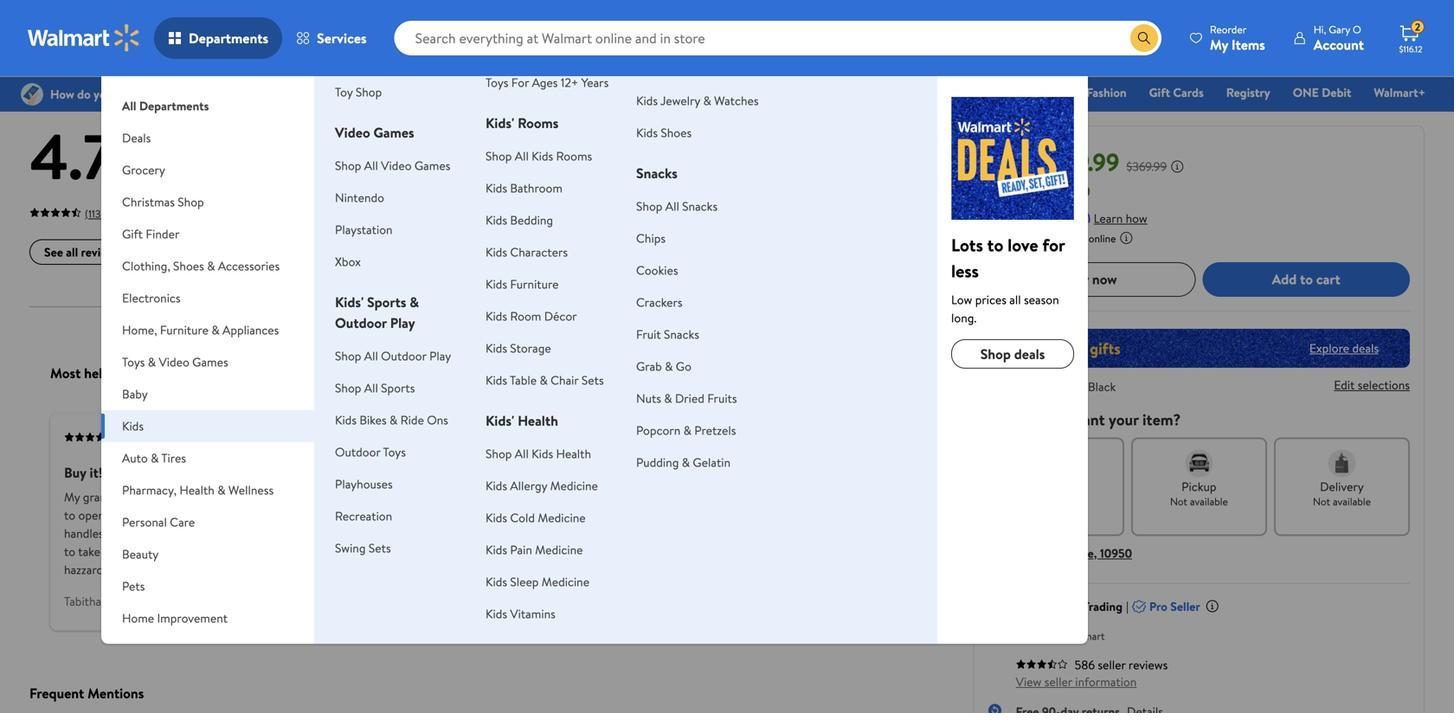 Task type: describe. For each thing, give the bounding box(es) containing it.
with inside 'buy it!!!! my grandson loves it!!!! the only thing wrong with it is the handles to open the door. my grandson can't get in and out of it. they handles are hard to see and they are insane awkward place. we had to take one of the windows off so he could get in it duke's of hazzard style! lol other than that it runs great and look!!!!!'
[[300, 489, 323, 506]]

learn how button
[[1094, 209, 1148, 228]]

kids for kids characters
[[486, 244, 507, 261]]

and right the see
[[187, 525, 206, 542]]

to left the be
[[652, 544, 664, 560]]

walmart image
[[28, 24, 140, 52]]

kids jewelry & watches
[[636, 92, 759, 109]]

2 verified purchase from the left
[[630, 430, 709, 445]]

ratings
[[214, 64, 278, 93]]

most helpful negative review
[[557, 364, 731, 383]]

cart
[[1317, 270, 1341, 289]]

when
[[1014, 231, 1038, 246]]

Walmart Site-Wide search field
[[395, 21, 1162, 55]]

0 horizontal spatial get
[[256, 507, 273, 524]]

kids furniture link
[[486, 276, 559, 293]]

clothing,
[[122, 258, 170, 274]]

outdoor inside kids' sports & outdoor play
[[335, 313, 387, 332]]

2 horizontal spatial so
[[822, 544, 834, 560]]

& left pretzels
[[684, 422, 692, 439]]

1 vertical spatial sets
[[369, 540, 391, 557]]

grocery for grocery
[[122, 161, 165, 178]]

& right years
[[610, 84, 618, 101]]

shop for shop deals
[[981, 345, 1011, 364]]

2 3+ day shipping from the left
[[498, 10, 568, 25]]

shop all outdoor play
[[335, 348, 451, 365]]

kids' for kids' health
[[486, 411, 515, 430]]

kids bikes & ride ons link
[[335, 412, 448, 429]]

the right then
[[778, 507, 796, 524]]

& down departments dropdown button
[[195, 64, 209, 93]]

reviews)
[[109, 207, 146, 221]]

but
[[632, 463, 653, 483]]

not for pickup
[[1171, 494, 1188, 509]]

0 horizontal spatial toy
[[335, 84, 353, 100]]

0 vertical spatial video
[[335, 123, 370, 142]]

stars for 4 stars
[[507, 145, 532, 162]]

1 horizontal spatial 5
[[496, 126, 503, 142]]

drive
[[799, 507, 825, 524]]

the right open
[[107, 507, 125, 524]]

delivery not available
[[1313, 478, 1372, 509]]

(1136 reviews)
[[85, 207, 146, 221]]

cookies link
[[636, 262, 678, 279]]

save
[[1014, 182, 1037, 199]]

1 vertical spatial handles
[[64, 525, 104, 542]]

see
[[44, 244, 63, 261]]

1 vertical spatial a
[[667, 507, 673, 524]]

& inside dropdown button
[[152, 642, 160, 659]]

drove
[[840, 489, 870, 506]]

review for most helpful positive review
[[180, 364, 220, 383]]

fashion
[[1087, 84, 1127, 101]]

kids for kids pain medicine
[[486, 542, 507, 558]]

2 stars
[[496, 183, 531, 200]]

it left runs
[[238, 562, 245, 579]]

it left is
[[326, 489, 333, 506]]

available for delivery
[[1333, 494, 1372, 509]]

kids for kids sleep medicine
[[486, 574, 507, 591]]

pharmacy, health & wellness
[[122, 482, 274, 499]]

kids for kids storage
[[486, 340, 507, 357]]

beauty
[[122, 546, 159, 563]]

out inside 4.7 out of 5
[[118, 157, 149, 186]]

shop all outdoor play link
[[335, 348, 451, 365]]

deals for deals dropdown button
[[122, 129, 151, 146]]

pro
[[1150, 598, 1168, 615]]

4.7
[[29, 113, 115, 200]]

kids jewelry & watches link
[[636, 92, 759, 109]]

ride
[[401, 412, 424, 429]]

do
[[1023, 409, 1041, 431]]

toys & video games
[[122, 354, 228, 371]]

2 product group from the left
[[726, 0, 932, 35]]

shop deals link
[[952, 339, 1075, 369]]

1 horizontal spatial play
[[430, 348, 451, 365]]

stars for 5 stars
[[506, 126, 531, 142]]

loved
[[700, 489, 728, 506]]

to left the see
[[152, 525, 164, 542]]

1 vertical spatial snacks
[[682, 198, 718, 215]]

recreation link
[[335, 508, 392, 525]]

loves
[[134, 489, 161, 506]]

price when purchased online
[[989, 231, 1116, 246]]

shop for shop all kids rooms
[[486, 148, 512, 165]]

reorder
[[1210, 22, 1247, 37]]

home improvement button
[[101, 603, 314, 635]]

health for kids' health
[[518, 411, 558, 430]]

2 purchase from the left
[[668, 430, 709, 445]]

my inside reorder my items
[[1210, 35, 1229, 54]]

runs
[[248, 562, 270, 579]]

shop for shop all video games
[[335, 157, 361, 174]]

fruits
[[708, 390, 737, 407]]

now
[[989, 145, 1037, 179]]

1 verified from the left
[[123, 430, 159, 445]]

toys for toys for ages 12+ years
[[486, 74, 509, 91]]

0 horizontal spatial it!!!!
[[90, 463, 115, 483]]

had inside fun truck but not well built my 2 year old absolutely loved this chevy truck! he drove every chance he had for a whole month! then the drive motor on the wheels went out and he was so disappointed.  i started researching and that seems to be a common problem with it so we decided to return.
[[627, 507, 646, 524]]

recreation
[[335, 508, 392, 525]]

& left go
[[665, 358, 673, 375]]

sports inside kids' sports & outdoor play
[[367, 293, 406, 312]]

personal
[[122, 514, 167, 531]]

medicine for kids allergy medicine
[[550, 478, 598, 494]]

buy now
[[1067, 270, 1118, 289]]

stars for 2 stars
[[506, 183, 531, 200]]

1 vertical spatial sports
[[381, 380, 415, 397]]

registry link
[[1219, 83, 1279, 102]]

2 vertical spatial outdoor
[[335, 444, 381, 461]]

it.
[[345, 507, 355, 524]]

all up bikes
[[364, 380, 378, 397]]

1 verified purchase from the left
[[123, 430, 202, 445]]

and up return.
[[571, 544, 590, 560]]

year
[[599, 489, 622, 506]]

& left tires at the bottom left of page
[[151, 450, 159, 467]]

the right on
[[879, 507, 897, 524]]

2 for 2 stars
[[496, 183, 503, 200]]

delivery
[[1321, 478, 1364, 495]]

kids for kids cold medicine
[[486, 510, 507, 526]]

purchased
[[1041, 231, 1087, 246]]

affirm image
[[1056, 209, 1091, 223]]

and up 'awkward'
[[288, 507, 307, 524]]

edit selections button
[[1335, 377, 1411, 394]]

you
[[1044, 409, 1069, 431]]

lots
[[952, 233, 984, 257]]

& right nuts
[[664, 390, 672, 407]]

0 vertical spatial games
[[374, 123, 414, 142]]

crackers
[[636, 294, 683, 311]]

out inside fun truck but not well built my 2 year old absolutely loved this chevy truck! he drove every chance he had for a whole month! then the drive motor on the wheels went out and he was so disappointed.  i started researching and that seems to be a common problem with it so we decided to return.
[[638, 525, 656, 542]]

kids for kids dropdown button
[[122, 418, 144, 435]]

and up the be
[[659, 525, 678, 542]]

0 vertical spatial rooms
[[518, 113, 559, 132]]

all for kids' sports & outdoor play
[[364, 348, 378, 365]]

2 vertical spatial snacks
[[664, 326, 700, 343]]

lol
[[137, 562, 153, 579]]

586
[[1075, 657, 1095, 673]]

586 seller reviews
[[1075, 657, 1168, 673]]

pudding
[[636, 454, 679, 471]]

progress bar for 2 stars
[[552, 190, 920, 193]]

0 vertical spatial in
[[276, 507, 285, 524]]

helpful for negative
[[591, 364, 633, 383]]

& right 'not'
[[682, 454, 690, 471]]

gift for gift finder link at the top
[[695, 84, 716, 101]]

the right is
[[346, 489, 364, 506]]

available for pickup
[[1190, 494, 1229, 509]]

deals button
[[101, 122, 314, 154]]

playhouses
[[335, 476, 393, 493]]

up to sixty percent off deals. shop now. image
[[989, 329, 1411, 368]]

$18/mo
[[989, 210, 1027, 227]]

& down home,
[[148, 354, 156, 371]]

gift finder for gift finder dropdown button
[[122, 226, 180, 242]]

1 horizontal spatial reviews
[[123, 64, 190, 93]]

& right jewelry
[[703, 92, 712, 109]]

legal information image
[[1120, 231, 1134, 245]]

10950
[[1100, 545, 1133, 562]]

monroe, 10950 button
[[1053, 545, 1133, 562]]

gift for gift finder dropdown button
[[122, 226, 143, 242]]

kids for kids bedding
[[486, 212, 507, 229]]

only
[[210, 489, 232, 506]]

games for toys & video games
[[192, 354, 228, 371]]

shop inside dropdown button
[[178, 194, 204, 210]]

reviews for 586 seller reviews
[[1129, 657, 1168, 673]]

not for delivery
[[1313, 494, 1331, 509]]

kids for kids allergy medicine
[[486, 478, 507, 494]]

gift for gift cards link at the top of the page
[[1150, 84, 1171, 101]]

4.7 out of 5
[[29, 113, 212, 200]]

write a review link
[[142, 239, 247, 265]]

edit
[[1335, 377, 1355, 394]]

1 horizontal spatial toy
[[963, 84, 980, 101]]

shop all snacks
[[636, 198, 718, 215]]

hi, gary o account
[[1314, 22, 1365, 54]]

grocery for grocery & essentials
[[565, 84, 607, 101]]

hi,
[[1314, 22, 1327, 37]]

thing
[[234, 489, 262, 506]]

1 toy shop link from the left
[[955, 83, 1018, 102]]

truck!
[[788, 489, 819, 506]]

0 vertical spatial all
[[66, 244, 78, 261]]

kids storage link
[[486, 340, 551, 357]]

kids for kids furniture
[[486, 276, 507, 293]]

christmas
[[122, 194, 175, 210]]

accessories for clothing, shoes & accessories
[[218, 258, 280, 274]]

& right the
[[218, 482, 226, 499]]

1 horizontal spatial toys
[[383, 444, 406, 461]]

and right "great" at the left of the page
[[304, 562, 323, 579]]

chips link
[[636, 230, 666, 247]]

0 horizontal spatial 5
[[178, 113, 212, 200]]

to down researching
[[899, 544, 910, 560]]

shop for shop all outdoor play
[[335, 348, 361, 365]]

finder for gift finder dropdown button
[[146, 226, 180, 242]]

|
[[1127, 598, 1129, 615]]

frequent mentions
[[29, 684, 144, 703]]

0 horizontal spatial a
[[189, 244, 195, 261]]

0 horizontal spatial toy shop
[[335, 84, 382, 100]]

all for kids' rooms
[[515, 148, 529, 165]]

medicine for kids pain medicine
[[535, 542, 583, 558]]

intent image for pickup image
[[1186, 450, 1213, 477]]

kids storage
[[486, 340, 551, 357]]

video for toys & video games
[[159, 354, 189, 371]]

that inside fun truck but not well built my 2 year old absolutely loved this chevy truck! he drove every chance he had for a whole month! then the drive motor on the wheels went out and he was so disappointed.  i started researching and that seems to be a common problem with it so we decided to return.
[[593, 544, 614, 560]]

i
[[805, 525, 809, 542]]

of right one
[[126, 544, 137, 560]]

& down electronics 'dropdown button'
[[212, 322, 220, 339]]

kids table & chair sets link
[[486, 372, 604, 389]]

month!
[[710, 507, 747, 524]]

kids image
[[952, 97, 1075, 220]]

the up lol
[[140, 544, 157, 560]]

items
[[1232, 35, 1266, 54]]

then
[[750, 507, 776, 524]]

1 vertical spatial he
[[681, 525, 694, 542]]

every
[[873, 489, 902, 506]]

fulfilled by walmart
[[1016, 629, 1105, 644]]

0 vertical spatial 21
[[929, 183, 939, 200]]

for inside fun truck but not well built my 2 year old absolutely loved this chevy truck! he drove every chance he had for a whole month! then the drive motor on the wheels went out and he was so disappointed.  i started researching and that seems to be a common problem with it so we decided to return.
[[648, 507, 664, 524]]

that inside 'buy it!!!! my grandson loves it!!!! the only thing wrong with it is the handles to open the door. my grandson can't get in and out of it. they handles are hard to see and they are insane awkward place. we had to take one of the windows off so he could get in it duke's of hazzard style! lol other than that it runs great and look!!!!!'
[[213, 562, 235, 579]]

health for pharmacy, health & wellness
[[180, 482, 215, 499]]

1 vertical spatial rooms
[[556, 148, 592, 165]]

clothing, shoes & accessories
[[122, 258, 280, 274]]

kids allergy medicine
[[486, 478, 598, 494]]

want
[[1072, 409, 1105, 431]]

0 vertical spatial snacks
[[636, 164, 678, 183]]

he
[[822, 489, 838, 506]]

place.
[[338, 525, 368, 542]]

add to cart
[[1272, 270, 1341, 289]]

1 horizontal spatial sets
[[582, 372, 604, 389]]

progress bar for 5 stars
[[552, 133, 920, 136]]

absolutely
[[644, 489, 697, 506]]

gift finder for gift finder link at the top
[[695, 84, 754, 101]]

2 day from the left
[[512, 10, 528, 25]]

walmart+
[[1374, 84, 1426, 101]]

1 horizontal spatial handles
[[367, 489, 406, 506]]

& inside kids' sports & outdoor play
[[410, 293, 419, 312]]

with inside fun truck but not well built my 2 year old absolutely loved this chevy truck! he drove every chance he had for a whole month! then the drive motor on the wheels went out and he was so disappointed.  i started researching and that seems to be a common problem with it so we decided to return.
[[787, 544, 809, 560]]



Task type: vqa. For each thing, say whether or not it's contained in the screenshot.
save
yes



Task type: locate. For each thing, give the bounding box(es) containing it.
to
[[988, 233, 1004, 257], [1301, 270, 1314, 289], [64, 507, 75, 524], [152, 525, 164, 542], [64, 544, 75, 560], [652, 544, 664, 560], [899, 544, 910, 560]]

1 horizontal spatial out
[[310, 507, 328, 524]]

auto & tires button
[[101, 442, 314, 475]]

buy it!!!! my grandson loves it!!!! the only thing wrong with it is the handles to open the door. my grandson can't get in and out of it. they handles are hard to see and they are insane awkward place. we had to take one of the windows off so he could get in it duke's of hazzard style! lol other than that it runs great and look!!!!!
[[64, 463, 410, 579]]

it
[[326, 489, 333, 506], [321, 544, 329, 560], [812, 544, 820, 560], [238, 562, 245, 579]]

pretzels
[[695, 422, 736, 439]]

kids vitamins
[[486, 606, 556, 623]]

play inside kids' sports & outdoor play
[[390, 313, 415, 332]]

0 horizontal spatial with
[[300, 489, 323, 506]]

departments inside dropdown button
[[189, 29, 268, 48]]

learn more about strikethrough prices image
[[1171, 160, 1185, 173]]

can't
[[228, 507, 253, 524]]

2 vertical spatial out
[[638, 525, 656, 542]]

kids inside kids backpacks & accessories
[[636, 42, 658, 59]]

finder inside dropdown button
[[146, 226, 180, 242]]

furniture up 'toys & video games'
[[160, 322, 209, 339]]

health up fun
[[556, 445, 591, 462]]

available inside delivery not available
[[1333, 494, 1372, 509]]

verified up pudding
[[630, 430, 666, 445]]

accessories for kids backpacks & accessories
[[636, 60, 698, 77]]

grocery & essentials
[[565, 84, 673, 101]]

kids shoes
[[636, 124, 692, 141]]

helpful for positive
[[84, 364, 127, 383]]

1 not from the left
[[1171, 494, 1188, 509]]

2 horizontal spatial a
[[682, 544, 688, 560]]

video inside dropdown button
[[159, 354, 189, 371]]

1 horizontal spatial electronics
[[882, 84, 940, 101]]

grocery inside dropdown button
[[122, 161, 165, 178]]

it down started
[[812, 544, 820, 560]]

tires
[[161, 450, 186, 467]]

most for most helpful positive review
[[50, 364, 81, 383]]

1 vertical spatial video
[[381, 157, 412, 174]]

accessories down backpacks
[[636, 60, 698, 77]]

1 most from the left
[[50, 364, 81, 383]]

5 progress bar from the top
[[552, 209, 920, 213]]

sports up shop all outdoor play link
[[367, 293, 406, 312]]

toys for toys & video games
[[122, 354, 145, 371]]

0 horizontal spatial not
[[1171, 494, 1188, 509]]

0 vertical spatial health
[[518, 411, 558, 430]]

you
[[992, 182, 1011, 199]]

electronics for electronics 'dropdown button'
[[122, 290, 181, 307]]

all down video games
[[364, 157, 378, 174]]

0 horizontal spatial most
[[50, 364, 81, 383]]

hazzard
[[64, 562, 103, 579]]

1 vertical spatial that
[[213, 562, 235, 579]]

0 horizontal spatial 2
[[496, 183, 503, 200]]

0 vertical spatial gift finder
[[695, 84, 754, 101]]

so right off
[[226, 544, 238, 560]]

0 horizontal spatial toys
[[122, 354, 145, 371]]

1 horizontal spatial it!!!!
[[164, 489, 185, 506]]

all up shop all sports
[[364, 348, 378, 365]]

play up shop all outdoor play
[[390, 313, 415, 332]]

1 available from the left
[[1190, 494, 1229, 509]]

kids for kids bathroom
[[486, 180, 507, 197]]

electronics inside "link"
[[882, 84, 940, 101]]

toy shop left home link
[[963, 84, 1010, 101]]

0 vertical spatial sets
[[582, 372, 604, 389]]

1 horizontal spatial he
[[611, 507, 624, 524]]

2 horizontal spatial video
[[381, 157, 412, 174]]

stars down 3 stars
[[506, 183, 531, 200]]

1 horizontal spatial video
[[335, 123, 370, 142]]

$116.12
[[1400, 43, 1423, 55]]

1 horizontal spatial all
[[1010, 291, 1021, 308]]

of left it.
[[331, 507, 342, 524]]

electronics for the electronics "link"
[[882, 84, 940, 101]]

0 horizontal spatial gift
[[122, 226, 143, 242]]

not inside pickup not available
[[1171, 494, 1188, 509]]

medicine for kids cold medicine
[[538, 510, 586, 526]]

seller
[[1171, 598, 1201, 615]]

shipping up toys for ages 12+ years
[[530, 10, 568, 25]]

in down 'awkward'
[[309, 544, 318, 560]]

out up the seems
[[638, 525, 656, 542]]

21 inside button
[[1080, 494, 1089, 509]]

2 progress bar from the top
[[552, 152, 920, 155]]

furniture inside home, furniture & appliances dropdown button
[[160, 322, 209, 339]]

0 horizontal spatial helpful
[[84, 364, 127, 383]]

vitamins
[[510, 606, 556, 623]]

toys inside dropdown button
[[122, 354, 145, 371]]

stars
[[506, 126, 531, 142], [507, 145, 532, 162], [506, 164, 531, 181], [506, 183, 531, 200]]

how do you want your item?
[[989, 409, 1181, 431]]

1 horizontal spatial get
[[288, 544, 306, 560]]

0 horizontal spatial finder
[[146, 226, 180, 242]]

gelatin
[[693, 454, 731, 471]]

now $189.99
[[989, 145, 1120, 179]]

outdoor
[[335, 313, 387, 332], [381, 348, 427, 365], [335, 444, 381, 461]]

nintendo
[[335, 189, 384, 206]]

shop
[[356, 84, 382, 100], [983, 84, 1010, 101], [486, 148, 512, 165], [335, 157, 361, 174], [178, 194, 204, 210], [636, 198, 663, 215], [981, 345, 1011, 364], [335, 348, 361, 365], [335, 380, 361, 397], [486, 445, 512, 462]]

all right prices
[[1010, 291, 1021, 308]]

1 purchase from the left
[[161, 430, 202, 445]]

home for home
[[1033, 84, 1064, 101]]

0 vertical spatial accessories
[[636, 60, 698, 77]]

shop left home link
[[983, 84, 1010, 101]]

1 horizontal spatial product group
[[726, 0, 932, 35]]

1 vertical spatial reviews
[[81, 244, 120, 261]]

reviews inside see all reviews link
[[81, 244, 120, 261]]

all right 4
[[515, 148, 529, 165]]

0 vertical spatial electronics
[[882, 84, 940, 101]]

0 horizontal spatial grocery
[[122, 161, 165, 178]]

so inside 'buy it!!!! my grandson loves it!!!! the only thing wrong with it is the handles to open the door. my grandson can't get in and out of it. they handles are hard to see and they are insane awkward place. we had to take one of the windows off so he could get in it duke's of hazzard style! lol other than that it runs great and look!!!!!'
[[226, 544, 238, 560]]

for inside lots to love for less low prices all season long.
[[1043, 233, 1065, 257]]

departments up ratings
[[189, 29, 268, 48]]

1 horizontal spatial so
[[718, 525, 730, 542]]

0 vertical spatial buy
[[1067, 270, 1089, 289]]

available inside pickup not available
[[1190, 494, 1229, 509]]

2 shipping from the left
[[530, 10, 568, 25]]

1 horizontal spatial gift
[[695, 84, 716, 101]]

purchase
[[161, 430, 202, 445], [668, 430, 709, 445]]

2 horizontal spatial with
[[1030, 210, 1053, 227]]

0 horizontal spatial in
[[276, 507, 285, 524]]

garden
[[163, 642, 202, 659]]

0 vertical spatial grocery
[[565, 84, 607, 101]]

home up 'patio'
[[122, 610, 154, 627]]

2 3+ from the left
[[498, 10, 510, 25]]

1 vertical spatial shoes
[[173, 258, 204, 274]]

sports
[[367, 293, 406, 312], [381, 380, 415, 397]]

kids for kids vitamins
[[486, 606, 507, 623]]

0 horizontal spatial gift finder
[[122, 226, 180, 242]]

seller right 586
[[1098, 657, 1126, 673]]

1 helpful from the left
[[84, 364, 127, 383]]

0 horizontal spatial verified purchase
[[123, 430, 202, 445]]

of down 'we'
[[367, 544, 378, 560]]

characters
[[510, 244, 568, 261]]

reviews for see all reviews
[[81, 244, 120, 261]]

2 vertical spatial health
[[180, 482, 215, 499]]

all for kids' health
[[515, 445, 529, 462]]

2 verified from the left
[[630, 430, 666, 445]]

1 horizontal spatial grandson
[[176, 507, 225, 524]]

kids characters
[[486, 244, 568, 261]]

patio & garden button
[[101, 635, 314, 667]]

black
[[1088, 378, 1116, 395]]

search icon image
[[1138, 31, 1151, 45]]

my up open
[[64, 489, 80, 506]]

had inside 'buy it!!!! my grandson loves it!!!! the only thing wrong with it is the handles to open the door. my grandson can't get in and out of it. they handles are hard to see and they are insane awkward place. we had to take one of the windows off so he could get in it duke's of hazzard style! lol other than that it runs great and look!!!!!'
[[391, 525, 410, 542]]

toys up baby
[[122, 354, 145, 371]]

medicine for kids sleep medicine
[[542, 574, 590, 591]]

grandson up open
[[83, 489, 131, 506]]

2 inside fun truck but not well built my 2 year old absolutely loved this chevy truck! he drove every chance he had for a whole month! then the drive motor on the wheels went out and he was so disappointed.  i started researching and that seems to be a common problem with it so we decided to return.
[[590, 489, 596, 506]]

to left love in the top of the page
[[988, 233, 1004, 257]]

0 vertical spatial outdoor
[[335, 313, 387, 332]]

1 progress bar from the top
[[552, 133, 920, 136]]

1 vertical spatial health
[[556, 445, 591, 462]]

are
[[107, 525, 123, 542], [235, 525, 251, 542]]

2 horizontal spatial toys
[[486, 74, 509, 91]]

shoes for kids
[[661, 124, 692, 141]]

with up price when purchased online
[[1030, 210, 1053, 227]]

well
[[680, 463, 704, 483]]

toy shop link
[[955, 83, 1018, 102], [335, 84, 382, 100]]

& left ride
[[390, 412, 398, 429]]

3.4249 stars out of 5, based on 586 seller reviews element
[[1016, 659, 1068, 670]]

toy shop link left home link
[[955, 83, 1018, 102]]

kids bikes & ride ons
[[335, 412, 448, 429]]

to inside lots to love for less low prices all season long.
[[988, 233, 1004, 257]]

verified up auto
[[123, 430, 159, 445]]

seller for 586
[[1098, 657, 1126, 673]]

shoes for clothing,
[[173, 258, 204, 274]]

& inside 'dropdown button'
[[207, 258, 215, 274]]

helpful
[[84, 364, 127, 383], [591, 364, 633, 383]]

2 helpful from the left
[[591, 364, 633, 383]]

0 vertical spatial handles
[[367, 489, 406, 506]]

he up runs
[[241, 544, 254, 560]]

out up 'awkward'
[[310, 507, 328, 524]]

shop all sports
[[335, 380, 415, 397]]

1 vertical spatial in
[[309, 544, 318, 560]]

1 product group from the left
[[33, 0, 240, 35]]

progress bar for 4 stars
[[552, 152, 920, 155]]

kids' for kids' sports & outdoor play
[[335, 293, 364, 312]]

kids for kids table & chair sets
[[486, 372, 507, 389]]

shop for shop all sports
[[335, 380, 361, 397]]

4 stars
[[496, 145, 532, 162]]

kids sleep medicine
[[486, 574, 590, 591]]

2 horizontal spatial gift
[[1150, 84, 1171, 101]]

he down "whole"
[[681, 525, 694, 542]]

item?
[[1143, 409, 1181, 431]]

Search search field
[[395, 21, 1162, 55]]

2
[[1416, 20, 1421, 34], [496, 183, 503, 200], [590, 489, 596, 506]]

1 horizontal spatial grocery
[[565, 84, 607, 101]]

0 horizontal spatial grandson
[[83, 489, 131, 506]]

games left 3
[[415, 157, 451, 174]]

1 horizontal spatial verified purchase
[[630, 430, 709, 445]]

for down absolutely
[[648, 507, 664, 524]]

had right 'we'
[[391, 525, 410, 542]]

accessories inside kids backpacks & accessories
[[636, 60, 698, 77]]

gift inside dropdown button
[[122, 226, 143, 242]]

kids' down the table
[[486, 411, 515, 430]]

1 horizontal spatial toy shop link
[[955, 83, 1018, 102]]

long.
[[952, 310, 977, 326]]

0 vertical spatial he
[[611, 507, 624, 524]]

shop all kids rooms link
[[486, 148, 592, 165]]

it!!!! left auto
[[90, 463, 115, 483]]

video for shop all video games
[[381, 157, 412, 174]]

1 shipping from the left
[[299, 10, 337, 25]]

it!!!!
[[90, 463, 115, 483], [164, 489, 185, 506]]

to left take
[[64, 544, 75, 560]]

0 horizontal spatial 3+ day shipping
[[267, 10, 337, 25]]

pharmacy, health & wellness button
[[101, 475, 314, 507]]

it inside fun truck but not well built my 2 year old absolutely loved this chevy truck! he drove every chance he had for a whole month! then the drive motor on the wheels went out and he was so disappointed.  i started researching and that seems to be a common problem with it so we decided to return.
[[812, 544, 820, 560]]

stars for 3 stars
[[506, 164, 531, 181]]

1 3+ from the left
[[267, 10, 279, 25]]

nuts
[[636, 390, 661, 407]]

get up "great" at the left of the page
[[288, 544, 306, 560]]

buy inside button
[[1067, 270, 1089, 289]]

kids inside dropdown button
[[122, 418, 144, 435]]

kids for kids bikes & ride ons
[[335, 412, 357, 429]]

2 not from the left
[[1313, 494, 1331, 509]]

buy for buy now
[[1067, 270, 1089, 289]]

progress bar for 1 star
[[552, 209, 920, 213]]

buy inside 'buy it!!!! my grandson loves it!!!! the only thing wrong with it is the handles to open the door. my grandson can't get in and out of it. they handles are hard to see and they are insane awkward place. we had to take one of the windows off so he could get in it duke's of hazzard style! lol other than that it runs great and look!!!!!'
[[64, 463, 86, 483]]

one debit
[[1293, 84, 1352, 101]]

0 horizontal spatial reviews
[[81, 244, 120, 261]]

out
[[118, 157, 149, 186], [310, 507, 328, 524], [638, 525, 656, 542]]

wrong
[[264, 489, 297, 506]]

kids button
[[101, 410, 314, 442]]

games for shop all video games
[[415, 157, 451, 174]]

of up the christmas shop at the top of the page
[[154, 157, 173, 186]]

21 up 47
[[929, 183, 939, 200]]

that down wheels
[[593, 544, 614, 560]]

negative
[[637, 364, 689, 383]]

0 horizontal spatial that
[[213, 562, 235, 579]]

all up chips link
[[666, 198, 680, 215]]

0 vertical spatial deals
[[513, 84, 542, 101]]

1 horizontal spatial furniture
[[510, 276, 559, 293]]

watches
[[714, 92, 759, 109]]

kids' for kids' rooms
[[486, 113, 515, 132]]

handles up take
[[64, 525, 104, 542]]

available
[[1190, 494, 1229, 509], [1333, 494, 1372, 509]]

kids for kids room décor
[[486, 308, 507, 325]]

swing sets
[[335, 540, 391, 557]]

to left open
[[64, 507, 75, 524]]

home inside dropdown button
[[122, 610, 154, 627]]

buy for buy it!!!! my grandson loves it!!!! the only thing wrong with it is the handles to open the door. my grandson can't get in and out of it. they handles are hard to see and they are insane awkward place. we had to take one of the windows off so he could get in it duke's of hazzard style! lol other than that it runs great and look!!!!!
[[64, 463, 86, 483]]

stars right 4
[[507, 145, 532, 162]]

4 progress bar from the top
[[552, 190, 920, 193]]

3
[[496, 164, 503, 181]]

1 3+ day shipping from the left
[[267, 10, 337, 25]]

dried
[[675, 390, 705, 407]]

shop deals
[[981, 345, 1045, 364]]

reviews down pro
[[1129, 657, 1168, 673]]

swing
[[335, 540, 366, 557]]

1 vertical spatial departments
[[139, 97, 209, 114]]

star
[[503, 202, 523, 219]]

motor
[[828, 507, 860, 524]]

care
[[170, 514, 195, 531]]

1 horizontal spatial 21
[[1080, 494, 1089, 509]]

1 vertical spatial 21
[[1080, 494, 1089, 509]]

most helpful positive review
[[50, 364, 220, 383]]

christmas shop button
[[101, 186, 314, 218]]

pain
[[510, 542, 532, 558]]

review for most helpful negative review
[[692, 364, 731, 383]]

1 vertical spatial get
[[288, 544, 306, 560]]

1 vertical spatial deals
[[122, 129, 151, 146]]

kids backpacks & accessories link
[[636, 42, 726, 77]]

1 horizontal spatial toy shop
[[963, 84, 1010, 101]]

intent image for delivery image
[[1329, 450, 1356, 477]]

one debit link
[[1286, 83, 1360, 102]]

shoes inside 'dropdown button'
[[173, 258, 204, 274]]

of inside 4.7 out of 5
[[154, 157, 173, 186]]

1 horizontal spatial in
[[309, 544, 318, 560]]

& down gift finder dropdown button
[[207, 258, 215, 274]]

1 horizontal spatial home
[[1033, 84, 1064, 101]]

to inside button
[[1301, 270, 1314, 289]]

he inside 'buy it!!!! my grandson loves it!!!! the only thing wrong with it is the handles to open the door. my grandson can't get in and out of it. they handles are hard to see and they are insane awkward place. we had to take one of the windows off so he could get in it duke's of hazzard style! lol other than that it runs great and look!!!!!'
[[241, 544, 254, 560]]

2 available from the left
[[1333, 494, 1372, 509]]

all for video games
[[364, 157, 378, 174]]

games up the shop all video games
[[374, 123, 414, 142]]

furniture for kids
[[510, 276, 559, 293]]

kids for kids backpacks & accessories
[[636, 42, 658, 59]]

are up one
[[107, 525, 123, 542]]

0 vertical spatial with
[[1030, 210, 1053, 227]]

accessories inside 'dropdown button'
[[218, 258, 280, 274]]

1 horizontal spatial 3+
[[498, 10, 510, 25]]

selections
[[1358, 377, 1411, 394]]

1 horizontal spatial for
[[1043, 233, 1065, 257]]

seller down 3.4249 stars out of 5, based on 586 seller reviews element on the right bottom of page
[[1045, 673, 1073, 690]]

& up shop all outdoor play
[[410, 293, 419, 312]]

0 horizontal spatial play
[[390, 313, 415, 332]]

kids' down xbox 'link'
[[335, 293, 364, 312]]

not down intent image for pickup
[[1171, 494, 1188, 509]]

room
[[510, 308, 542, 325]]

electronics link
[[874, 83, 948, 102]]

shop for shop all snacks
[[636, 198, 663, 215]]

1 vertical spatial finder
[[146, 226, 180, 242]]

toys
[[486, 74, 509, 91], [122, 354, 145, 371], [383, 444, 406, 461]]

pets button
[[101, 571, 314, 603]]

backpacks
[[661, 42, 715, 59]]

medicine up return.
[[535, 542, 583, 558]]

deals for deals link
[[513, 84, 542, 101]]

not down intent image for delivery
[[1313, 494, 1331, 509]]

& inside kids backpacks & accessories
[[718, 42, 726, 59]]

1 horizontal spatial shipping
[[530, 10, 568, 25]]

2 vertical spatial games
[[192, 354, 228, 371]]

electronics down clothing,
[[122, 290, 181, 307]]

shop inside 'link'
[[981, 345, 1011, 364]]

0 vertical spatial home
[[1033, 84, 1064, 101]]

all down customer reviews & ratings
[[122, 97, 136, 114]]

1 are from the left
[[107, 525, 123, 542]]

kids furniture
[[486, 276, 559, 293]]

most for most helpful negative review
[[557, 364, 588, 383]]

play
[[390, 313, 415, 332], [430, 348, 451, 365]]

outdoor up playhouses link in the bottom of the page
[[335, 444, 381, 461]]

3+ left services popup button in the left of the page
[[267, 10, 279, 25]]

1 vertical spatial out
[[310, 507, 328, 524]]

health inside dropdown button
[[180, 482, 215, 499]]

0 horizontal spatial for
[[648, 507, 664, 524]]

1 horizontal spatial most
[[557, 364, 588, 383]]

& right the table
[[540, 372, 548, 389]]

had down old
[[627, 507, 646, 524]]

outdoor up shop all outdoor play link
[[335, 313, 387, 332]]

sets right swing at bottom
[[369, 540, 391, 557]]

my up the see
[[157, 507, 173, 524]]

3+ day shipping up "services"
[[267, 10, 337, 25]]

toy shop link up video games
[[335, 84, 382, 100]]

1 horizontal spatial 2
[[590, 489, 596, 506]]

shop for shop all kids health
[[486, 445, 512, 462]]

toys down kids bikes & ride ons
[[383, 444, 406, 461]]

allergy
[[510, 478, 547, 494]]

verified purchase
[[123, 430, 202, 445], [630, 430, 709, 445]]

shop down 5 stars at the top
[[486, 148, 512, 165]]

outdoor up shop all sports link
[[381, 348, 427, 365]]

out inside 'buy it!!!! my grandson loves it!!!! the only thing wrong with it is the handles to open the door. my grandson can't get in and out of it. they handles are hard to see and they are insane awkward place. we had to take one of the windows off so he could get in it duke's of hazzard style! lol other than that it runs great and look!!!!!'
[[310, 507, 328, 524]]

2 toy shop link from the left
[[335, 84, 382, 100]]

shipping up "services"
[[299, 10, 337, 25]]

1 day from the left
[[282, 10, 297, 25]]

toys left for
[[486, 74, 509, 91]]

2 down 3
[[496, 183, 503, 200]]

furniture for home,
[[160, 322, 209, 339]]

the
[[346, 489, 364, 506], [107, 507, 125, 524], [778, 507, 796, 524], [879, 507, 897, 524], [140, 544, 157, 560]]

1 vertical spatial had
[[391, 525, 410, 542]]

video games
[[335, 123, 414, 142]]

all
[[66, 244, 78, 261], [1010, 291, 1021, 308]]

price
[[989, 231, 1012, 246]]

shop up shop all sports link
[[335, 348, 361, 365]]

years
[[582, 74, 609, 91]]

bathroom
[[510, 180, 563, 197]]

shop down grocery dropdown button
[[178, 194, 204, 210]]

2 vertical spatial reviews
[[1129, 657, 1168, 673]]

1 vertical spatial it!!!!
[[164, 489, 185, 506]]

0 horizontal spatial furniture
[[160, 322, 209, 339]]

home for home improvement
[[122, 610, 154, 627]]

3 progress bar from the top
[[552, 171, 920, 174]]

accessories
[[636, 60, 698, 77], [218, 258, 280, 274]]

my inside fun truck but not well built my 2 year old absolutely loved this chevy truck! he drove every chance he had for a whole month! then the drive motor on the wheels went out and he was so disappointed.  i started researching and that seems to be a common problem with it so we decided to return.
[[571, 489, 587, 506]]

go
[[676, 358, 692, 375]]

kids for kids shoes
[[636, 124, 658, 141]]

0 vertical spatial kids'
[[486, 113, 515, 132]]

kids characters link
[[486, 244, 568, 261]]

0 horizontal spatial 21
[[929, 183, 939, 200]]

0 vertical spatial toys
[[486, 74, 509, 91]]

1 vertical spatial grocery
[[122, 161, 165, 178]]

he
[[611, 507, 624, 524], [681, 525, 694, 542], [241, 544, 254, 560]]

kids for kids jewelry & watches
[[636, 92, 658, 109]]

all for snacks
[[666, 198, 680, 215]]

finder for gift finder link at the top
[[719, 84, 754, 101]]

electronics inside 'dropdown button'
[[122, 290, 181, 307]]

0 vertical spatial 2
[[1416, 20, 1421, 34]]

0 horizontal spatial buy
[[64, 463, 86, 483]]

not inside delivery not available
[[1313, 494, 1331, 509]]

accessories down gift finder dropdown button
[[218, 258, 280, 274]]

medicine up chance on the bottom of page
[[550, 478, 598, 494]]

gary
[[1329, 22, 1351, 37]]

kids' inside kids' sports & outdoor play
[[335, 293, 364, 312]]

1 vertical spatial outdoor
[[381, 348, 427, 365]]

2 for 2
[[1416, 20, 1421, 34]]

reorder my items
[[1210, 22, 1266, 54]]

it down 'awkward'
[[321, 544, 329, 560]]

3+ day shipping up ages
[[498, 10, 568, 25]]

2 are from the left
[[235, 525, 251, 542]]

medicine down kids allergy medicine
[[538, 510, 586, 526]]

play up ons on the bottom of the page
[[430, 348, 451, 365]]

product group
[[33, 0, 240, 35], [726, 0, 932, 35]]

2 most from the left
[[557, 364, 588, 383]]

2 horizontal spatial out
[[638, 525, 656, 542]]

pro seller
[[1150, 598, 1201, 615]]

available down intent image for delivery
[[1333, 494, 1372, 509]]

auto & tires
[[122, 450, 186, 467]]

progress bar
[[552, 133, 920, 136], [552, 152, 920, 155], [552, 171, 920, 174], [552, 190, 920, 193], [552, 209, 920, 213]]

helpful left grab
[[591, 364, 633, 383]]

1 horizontal spatial gift finder
[[695, 84, 754, 101]]

this
[[731, 489, 750, 506]]

games inside dropdown button
[[192, 354, 228, 371]]

seller for view
[[1045, 673, 1073, 690]]

kids vitamins link
[[486, 606, 556, 623]]

gift finder inside dropdown button
[[122, 226, 180, 242]]

purchase up tires at the bottom left of page
[[161, 430, 202, 445]]

0 horizontal spatial video
[[159, 354, 189, 371]]

wheels
[[571, 525, 607, 542]]

all inside lots to love for less low prices all season long.
[[1010, 291, 1021, 308]]

shop up video games
[[356, 84, 382, 100]]

3+ up toys for ages 12+ years
[[498, 10, 510, 25]]

deals inside dropdown button
[[122, 129, 151, 146]]

2 vertical spatial toys
[[383, 444, 406, 461]]

0 horizontal spatial seller
[[1045, 673, 1073, 690]]



